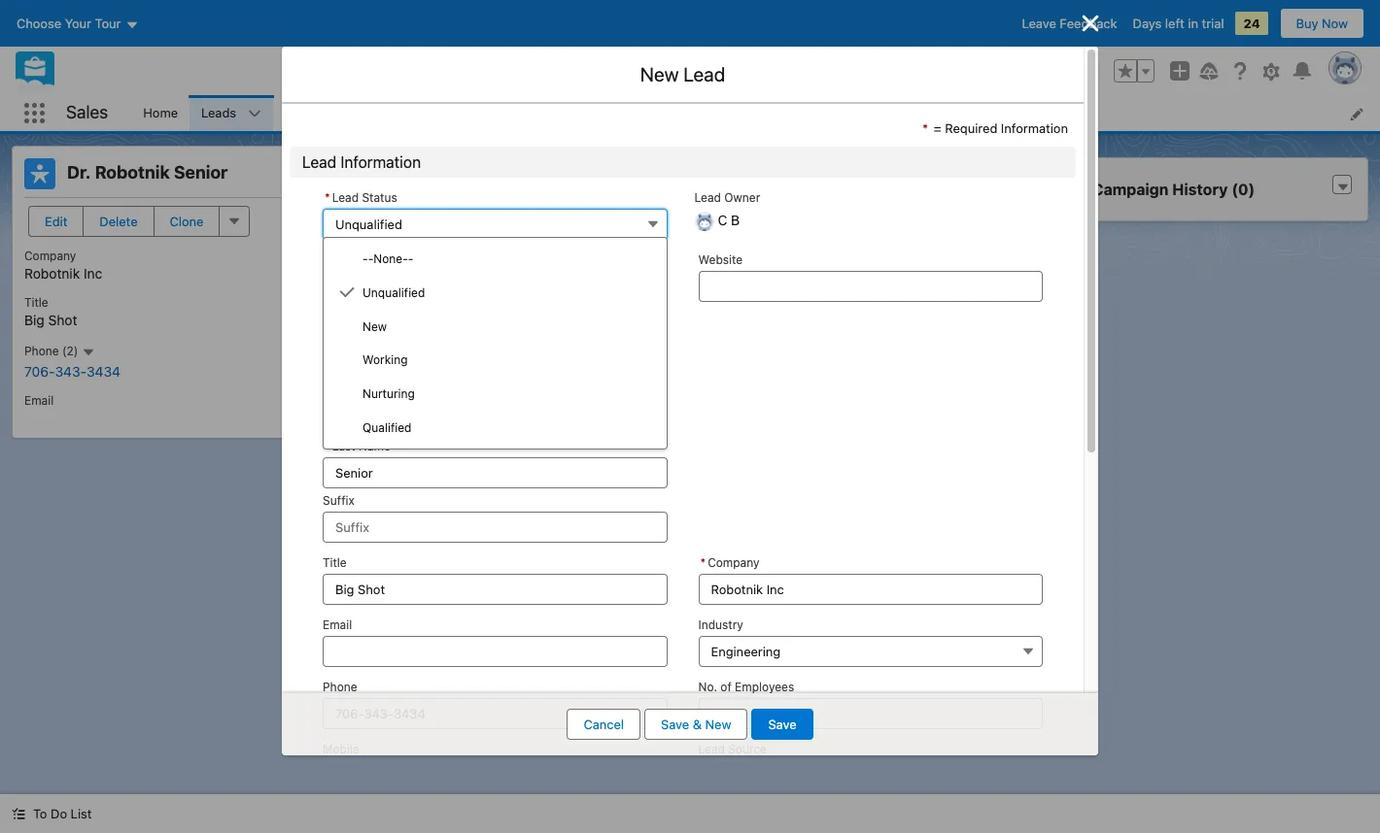 Task type: locate. For each thing, give the bounding box(es) containing it.
1 vertical spatial activities
[[648, 480, 700, 496]]

text default image left do
[[12, 808, 25, 822]]

status
[[362, 190, 397, 205], [410, 212, 451, 228]]

1 horizontal spatial new
[[640, 63, 679, 86]]

title inside title big shot
[[24, 296, 48, 310]]

& left overdue
[[466, 447, 475, 463]]

do
[[51, 807, 67, 822]]

robotnik
[[95, 162, 170, 183], [24, 265, 80, 282]]

:
[[451, 212, 456, 228]]

* left the '=' on the right
[[922, 121, 928, 136]]

0 horizontal spatial &
[[466, 447, 475, 463]]

source
[[728, 742, 767, 757]]

unqualified
[[335, 216, 402, 232], [363, 285, 425, 300]]

1 horizontal spatial company
[[708, 555, 760, 570]]

0 vertical spatial information
[[1001, 121, 1068, 136]]

2 save from the left
[[768, 717, 797, 733]]

1 horizontal spatial to
[[406, 537, 420, 553]]

text default image up 'first name' at the left of page
[[339, 285, 355, 301]]

upcoming & overdue button
[[368, 439, 1012, 470]]

0 vertical spatial &
[[466, 447, 475, 463]]

title for title big shot
[[24, 296, 48, 310]]

first name
[[323, 330, 382, 345]]

0 horizontal spatial new
[[363, 319, 387, 334]]

information right required
[[1001, 121, 1068, 136]]

706-
[[24, 363, 55, 380]]

list item
[[709, 95, 790, 131], [1004, 95, 1095, 131]]

2 vertical spatial new
[[705, 717, 731, 733]]

None text field
[[698, 574, 1043, 605]]

upcoming
[[398, 447, 462, 463]]

2 • from the left
[[861, 375, 867, 391]]

leads
[[201, 105, 236, 120]]

days left in trial
[[1133, 16, 1224, 31]]

converted
[[459, 212, 524, 228]]

0 horizontal spatial company
[[24, 249, 76, 263]]

save inside save button
[[768, 717, 797, 733]]

nurturing
[[363, 387, 415, 402]]

2 horizontal spatial new
[[705, 717, 731, 733]]

activities
[[805, 375, 858, 391], [648, 480, 700, 496]]

status : converted
[[410, 212, 524, 228]]

to inside button
[[33, 807, 47, 822]]

buy now button
[[1280, 8, 1365, 39]]

show all activities button
[[620, 583, 760, 614]]

1 vertical spatial last
[[332, 439, 355, 453]]

list box containing --none--
[[323, 237, 667, 450]]

to left do
[[33, 807, 47, 822]]

343-
[[55, 363, 87, 380]]

•
[[774, 375, 780, 391], [861, 375, 867, 391]]

robotnik inside company robotnik inc
[[24, 265, 80, 282]]

0 horizontal spatial status
[[362, 190, 397, 205]]

0 horizontal spatial •
[[774, 375, 780, 391]]

0 vertical spatial and
[[905, 375, 927, 391]]

last
[[704, 375, 729, 391], [332, 439, 355, 453]]

left
[[1165, 16, 1185, 31]]

0 horizontal spatial and
[[812, 499, 834, 515]]

leads list item
[[190, 95, 273, 131]]

last down middle
[[332, 439, 355, 453]]

middle name
[[323, 384, 395, 399]]

0 vertical spatial last
[[704, 375, 729, 391]]

save inside save & new button
[[661, 717, 689, 733]]

cancel button
[[567, 710, 641, 741]]

leave feedback
[[1022, 16, 1117, 31]]

no
[[628, 480, 644, 496]]

email down 706-
[[24, 393, 54, 408]]

1 vertical spatial unqualified
[[363, 285, 425, 300]]

title big shot
[[24, 296, 77, 329]]

1 horizontal spatial title
[[323, 555, 347, 570]]

0 vertical spatial email
[[870, 375, 902, 391]]

email up phone
[[323, 618, 352, 632]]

1 horizontal spatial •
[[861, 375, 867, 391]]

and left events
[[905, 375, 927, 391]]

list box
[[323, 237, 667, 450]]

lead source
[[698, 742, 767, 757]]

Title text field
[[323, 574, 667, 605]]

text default image inside unqualified option
[[339, 285, 355, 301]]

0 horizontal spatial information
[[341, 153, 421, 171]]

1 • from the left
[[774, 375, 780, 391]]

1 vertical spatial status
[[410, 212, 451, 228]]

try
[[558, 537, 574, 553]]

group
[[1114, 59, 1155, 83]]

1 horizontal spatial last
[[704, 375, 729, 391]]

inverse image
[[1079, 12, 1102, 35]]

0 vertical spatial company
[[24, 249, 76, 263]]

email,
[[664, 499, 699, 515]]

unqualified inside option
[[363, 285, 425, 300]]

0 horizontal spatial text default image
[[12, 808, 25, 822]]

First Name text field
[[323, 348, 667, 380]]

2 vertical spatial email
[[323, 618, 352, 632]]

robotnik for dr.
[[95, 162, 170, 183]]

activities right 'my'
[[805, 375, 858, 391]]

last left 7
[[704, 375, 729, 391]]

1 vertical spatial robotnik
[[24, 265, 80, 282]]

list containing home
[[131, 95, 1380, 131]]

0 horizontal spatial title
[[24, 296, 48, 310]]

text default image inside the to do list button
[[12, 808, 25, 822]]

0 horizontal spatial last
[[332, 439, 355, 453]]

to do list button
[[0, 795, 103, 834]]

save for save & new
[[661, 717, 689, 733]]

save & new
[[661, 717, 731, 733]]

• left 'my'
[[774, 375, 780, 391]]

activities
[[690, 590, 744, 606]]

edit button
[[28, 206, 84, 237]]

- up salutation
[[368, 252, 374, 266]]

0 vertical spatial unqualified
[[335, 216, 402, 232]]

1 save from the left
[[661, 717, 689, 733]]

Lead Status, Unqualified button
[[323, 208, 667, 240]]

no. of employees
[[698, 680, 794, 694]]

and
[[905, 375, 927, 391], [812, 499, 834, 515]]

to for to do list
[[33, 807, 47, 822]]

& down no.
[[693, 717, 702, 733]]

* down lead information
[[325, 190, 330, 205]]

1 vertical spatial new
[[363, 319, 387, 334]]

0 horizontal spatial to
[[33, 807, 47, 822]]

list item up "path options" list box
[[709, 95, 790, 131]]

edit
[[45, 214, 67, 229]]

list item right required
[[1004, 95, 1095, 131]]

task,
[[780, 499, 809, 515]]

2 list item from the left
[[1004, 95, 1095, 131]]

1 vertical spatial text default image
[[12, 808, 25, 822]]

0 horizontal spatial list item
[[709, 95, 790, 131]]

title up big at the top left of the page
[[24, 296, 48, 310]]

1 horizontal spatial list item
[[1004, 95, 1095, 131]]

website
[[698, 252, 743, 267]]

& for save
[[693, 717, 702, 733]]

0 horizontal spatial save
[[661, 717, 689, 733]]

0 vertical spatial new
[[640, 63, 679, 86]]

1 horizontal spatial &
[[693, 717, 702, 733]]

No. of Employees text field
[[698, 698, 1043, 729]]

unqualified down none-
[[363, 285, 425, 300]]

get
[[509, 499, 530, 515]]

reports link
[[909, 95, 979, 131]]

company up activities on the bottom of page
[[708, 555, 760, 570]]

status down lead information
[[362, 190, 397, 205]]

Suffix text field
[[323, 512, 667, 543]]

* = required information
[[922, 121, 1068, 136]]

my
[[784, 375, 801, 391]]

lead image
[[24, 158, 55, 190]]

and right task,
[[812, 499, 834, 515]]

0 vertical spatial to
[[406, 537, 420, 553]]

robotnik up title big shot
[[24, 265, 80, 282]]

to inside status
[[406, 537, 420, 553]]

1 vertical spatial company
[[708, 555, 760, 570]]

0 horizontal spatial activities
[[648, 480, 700, 496]]

0 horizontal spatial email
[[24, 393, 54, 408]]

* up suffix
[[325, 439, 330, 453]]

- left none-
[[363, 252, 368, 266]]

• right 'my'
[[861, 375, 867, 391]]

* for * = required information
[[922, 121, 928, 136]]

big
[[24, 312, 44, 329]]

new
[[640, 63, 679, 86], [363, 319, 387, 334], [705, 717, 731, 733]]

status up --none--
[[410, 212, 451, 228]]

dr.
[[67, 162, 91, 183]]

information up the * lead status
[[341, 153, 421, 171]]

1 vertical spatial information
[[341, 153, 421, 171]]

1 vertical spatial &
[[693, 717, 702, 733]]

middle
[[323, 384, 360, 399]]

activities up the email,
[[648, 480, 700, 496]]

1 horizontal spatial save
[[768, 717, 797, 733]]

* lead status
[[325, 190, 397, 205]]

to right text default icon
[[406, 537, 420, 553]]

email left events
[[870, 375, 902, 391]]

1 vertical spatial title
[[323, 555, 347, 570]]

your
[[635, 537, 661, 553]]

* down filters.
[[700, 555, 706, 570]]

0 vertical spatial text default image
[[339, 285, 355, 301]]

list
[[131, 95, 1380, 131]]

events
[[931, 375, 970, 391]]

delete button
[[83, 206, 154, 237]]

text default image
[[339, 285, 355, 301], [12, 808, 25, 822]]

upcoming & overdue
[[398, 447, 531, 463]]

- down status : converted
[[408, 252, 414, 266]]

started
[[533, 499, 575, 515]]

unqualified down the * lead status
[[335, 216, 402, 232]]

0 horizontal spatial robotnik
[[24, 265, 80, 282]]

save for save
[[768, 717, 797, 733]]

suffix
[[323, 493, 355, 508]]

to change what's shown, try changing your filters.
[[406, 537, 702, 553]]

title down suffix
[[323, 555, 347, 570]]

0 vertical spatial title
[[24, 296, 48, 310]]

0 vertical spatial robotnik
[[95, 162, 170, 183]]

Email text field
[[323, 636, 667, 667]]

lead for lead information
[[302, 153, 337, 171]]

24
[[1244, 16, 1260, 31]]

lead owner
[[694, 190, 760, 205]]

1 vertical spatial and
[[812, 499, 834, 515]]

title
[[24, 296, 48, 310], [323, 555, 347, 570]]

shot
[[48, 312, 77, 329]]

0 vertical spatial status
[[362, 190, 397, 205]]

1 horizontal spatial text default image
[[339, 285, 355, 301]]

company
[[24, 249, 76, 263], [708, 555, 760, 570]]

& inside dropdown button
[[466, 447, 475, 463]]

robotnik up the delete
[[95, 162, 170, 183]]

email
[[870, 375, 902, 391], [24, 393, 54, 408], [323, 618, 352, 632]]

1 horizontal spatial robotnik
[[95, 162, 170, 183]]

1 horizontal spatial activities
[[805, 375, 858, 391]]

1 vertical spatial to
[[33, 807, 47, 822]]

unqualified option
[[324, 276, 666, 310]]

*
[[922, 121, 928, 136], [325, 190, 330, 205], [325, 439, 330, 453], [700, 555, 706, 570]]

activities inside no activities to show. get started by sending an email, scheduling a task, and more.
[[648, 480, 700, 496]]

filters: last 7 days • my activities • email and events
[[661, 375, 970, 391]]

& inside button
[[693, 717, 702, 733]]

Website text field
[[698, 271, 1043, 302]]

company down edit
[[24, 249, 76, 263]]

industry
[[698, 618, 743, 632]]



Task type: describe. For each thing, give the bounding box(es) containing it.
0 vertical spatial activities
[[805, 375, 858, 391]]

none-
[[374, 252, 408, 266]]

1 horizontal spatial status
[[410, 212, 451, 228]]

shown,
[[513, 537, 555, 553]]

required
[[945, 121, 998, 136]]

changing
[[578, 537, 632, 553]]

list
[[71, 807, 92, 822]]

1 horizontal spatial email
[[323, 618, 352, 632]]

=
[[934, 121, 942, 136]]

by
[[579, 499, 593, 515]]

and inside no activities to show. get started by sending an email, scheduling a task, and more.
[[812, 499, 834, 515]]

working
[[363, 353, 408, 368]]

to do list
[[33, 807, 92, 822]]

(0)
[[1232, 181, 1255, 198]]

* for * lead status
[[325, 190, 330, 205]]

new for new
[[363, 319, 387, 334]]

3434
[[87, 363, 121, 380]]

show all activities
[[636, 590, 744, 606]]

save & new button
[[644, 710, 748, 741]]

days
[[1133, 16, 1162, 31]]

clone
[[170, 214, 204, 229]]

2 - from the left
[[368, 252, 374, 266]]

name up the working
[[350, 330, 382, 345]]

home
[[143, 105, 178, 120]]

to change what's shown, try changing your filters. status
[[367, 525, 1013, 567]]

& for upcoming
[[466, 447, 475, 463]]

name down "qualified"
[[359, 439, 391, 453]]

save button
[[752, 710, 813, 741]]

new inside button
[[705, 717, 731, 733]]

2 horizontal spatial email
[[870, 375, 902, 391]]

salutation
[[323, 276, 378, 290]]

engineering
[[711, 644, 781, 659]]

delete
[[99, 214, 138, 229]]

new for new lead
[[640, 63, 679, 86]]

1 list item from the left
[[709, 95, 790, 131]]

sales
[[66, 102, 108, 123]]

path options list box
[[410, 158, 1013, 190]]

leads link
[[190, 95, 248, 131]]

scheduling
[[702, 499, 767, 515]]

name down the working
[[363, 384, 395, 399]]

Last Name text field
[[323, 457, 667, 488]]

last for *
[[332, 439, 355, 453]]

3 - from the left
[[408, 252, 414, 266]]

in
[[1188, 16, 1198, 31]]

reports list item
[[909, 95, 1004, 131]]

show
[[636, 590, 668, 606]]

unqualified inside button
[[335, 216, 402, 232]]

filters.
[[665, 537, 702, 553]]

1 horizontal spatial information
[[1001, 121, 1068, 136]]

name up salutation
[[332, 252, 366, 267]]

sending
[[596, 499, 643, 515]]

Industry button
[[698, 636, 1043, 667]]

lead information
[[302, 153, 421, 171]]

* last name
[[325, 439, 391, 453]]

more.
[[838, 499, 871, 515]]

company robotnik inc
[[24, 249, 102, 282]]

no activities to show. get started by sending an email, scheduling a task, and more.
[[509, 480, 871, 515]]

lead for lead source
[[698, 742, 725, 757]]

text default image for unqualified
[[339, 285, 355, 301]]

mobile
[[323, 742, 359, 757]]

--none--
[[363, 252, 414, 266]]

new lead
[[640, 63, 725, 86]]

text default image for to do list
[[12, 808, 25, 822]]

buy
[[1296, 16, 1318, 31]]

inc
[[84, 265, 102, 282]]

overdue
[[478, 447, 531, 463]]

feedback
[[1060, 16, 1117, 31]]

cancel
[[584, 717, 624, 733]]

706-343-3434
[[24, 363, 121, 380]]

change
[[424, 537, 467, 553]]

reports
[[921, 105, 967, 120]]

trial
[[1202, 16, 1224, 31]]

what's
[[471, 537, 509, 553]]

last for filters:
[[704, 375, 729, 391]]

1 horizontal spatial and
[[905, 375, 927, 391]]

an
[[647, 499, 661, 515]]

company inside company robotnik inc
[[24, 249, 76, 263]]

Phone text field
[[323, 698, 667, 729]]

robotnik for company
[[24, 265, 80, 282]]

lead for lead owner
[[694, 190, 721, 205]]

owner
[[724, 190, 760, 205]]

now
[[1322, 16, 1348, 31]]

campaign
[[1092, 181, 1169, 198]]

* for * last name
[[325, 439, 330, 453]]

a
[[770, 499, 777, 515]]

first
[[323, 330, 347, 345]]

dr. robotnik senior
[[67, 162, 228, 183]]

* for * company
[[700, 555, 706, 570]]

leave
[[1022, 16, 1056, 31]]

employees
[[735, 680, 794, 694]]

days
[[743, 375, 771, 391]]

7
[[733, 375, 740, 391]]

show.
[[719, 480, 753, 496]]

706-343-3434 link
[[24, 363, 121, 380]]

to
[[704, 480, 716, 496]]

home link
[[131, 95, 190, 131]]

to for to change what's shown, try changing your filters.
[[406, 537, 420, 553]]

senior
[[174, 162, 228, 183]]

1 - from the left
[[363, 252, 368, 266]]

filters:
[[661, 375, 701, 391]]

1 vertical spatial email
[[24, 393, 54, 408]]

no.
[[698, 680, 717, 694]]

Middle Name text field
[[323, 403, 667, 434]]

campaign history (0)
[[1092, 181, 1255, 198]]

of
[[721, 680, 732, 694]]

phone
[[323, 680, 357, 694]]

text default image
[[379, 539, 395, 555]]

title for title
[[323, 555, 347, 570]]



Task type: vqa. For each thing, say whether or not it's contained in the screenshot.
343-
yes



